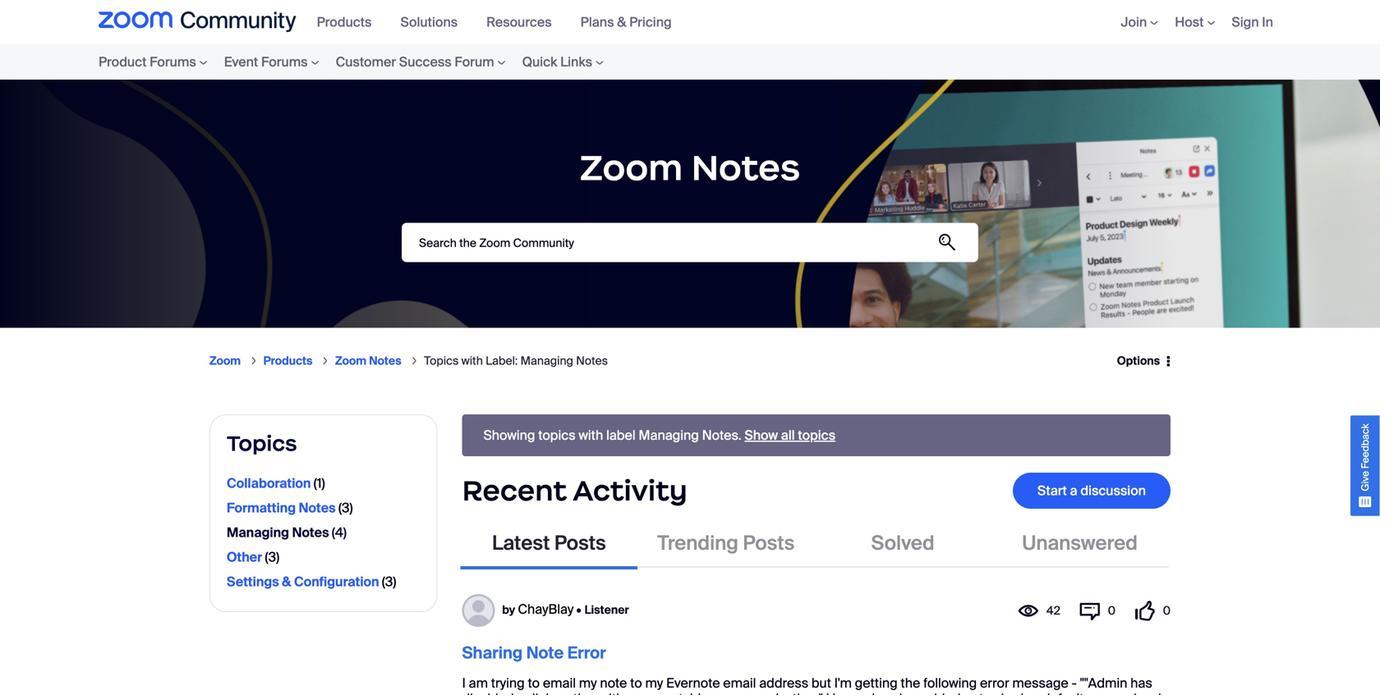 Task type: describe. For each thing, give the bounding box(es) containing it.
chayblay
[[518, 601, 574, 618]]

sharing note error link
[[462, 643, 606, 664]]

configuration
[[294, 574, 379, 591]]

.
[[738, 427, 742, 444]]

zoom notes link
[[335, 354, 401, 369]]

2 to from the left
[[630, 675, 642, 693]]

1 0 from the left
[[1108, 604, 1116, 619]]

default
[[1042, 691, 1084, 696]]

product forums link
[[99, 44, 216, 80]]

am
[[469, 675, 488, 693]]

host link
[[1175, 13, 1215, 31]]

collaboration
[[227, 475, 311, 492]]

collaboration
[[517, 691, 596, 696]]

quick links
[[522, 53, 592, 71]]

in
[[1262, 13, 1273, 31]]

2 0 from the left
[[1163, 604, 1171, 619]]

1 horizontal spatial zoom notes
[[580, 145, 800, 190]]

managing inside collaboration 1 formatting notes 3 managing notes 4 other 3 settings & configuration 3
[[227, 524, 289, 542]]

2 horizontal spatial managing
[[639, 427, 699, 444]]

2 my from the left
[[645, 675, 663, 693]]

Search text field
[[402, 223, 978, 262]]

pricing
[[629, 13, 672, 31]]

resources
[[486, 13, 552, 31]]

customer
[[336, 53, 396, 71]]

trying
[[491, 675, 525, 693]]

sharing
[[994, 691, 1039, 696]]

2 vertical spatial 3
[[385, 574, 393, 591]]

sharing note error
[[462, 643, 606, 664]]

topics for topics with label: managing notes
[[424, 354, 459, 369]]

collaboration 1 formatting notes 3 managing notes 4 other 3 settings & configuration 3
[[227, 475, 393, 591]]

recent activity
[[462, 473, 688, 509]]

sharing
[[462, 643, 523, 664]]

2 horizontal spatial zoom
[[580, 145, 683, 190]]

forums for product forums
[[150, 53, 196, 71]]

show all topics link
[[745, 427, 836, 444]]

customer success forum
[[336, 53, 494, 71]]

sign
[[1232, 13, 1259, 31]]

4
[[335, 524, 343, 542]]

plans & pricing link
[[581, 13, 684, 31]]

error
[[980, 675, 1009, 693]]

0 horizontal spatial note
[[600, 675, 627, 693]]

have
[[833, 691, 861, 696]]

solutions link
[[400, 13, 470, 31]]

posts for latest posts
[[554, 531, 606, 557]]

message
[[1012, 675, 1069, 693]]

host
[[1175, 13, 1204, 31]]

1 vertical spatial 3
[[268, 549, 276, 566]]

unanswered
[[1022, 531, 1138, 557]]

forum
[[455, 53, 494, 71]]

topics with label: managing notes
[[424, 354, 608, 369]]

all
[[781, 427, 795, 444]]

evernote
[[666, 675, 720, 693]]

quick links link
[[514, 44, 612, 80]]

0 vertical spatial managing
[[521, 354, 573, 369]]

join link
[[1121, 13, 1159, 31]]

but
[[812, 675, 831, 693]]

zoom link
[[209, 354, 241, 369]]

your
[[712, 691, 738, 696]]

42
[[1047, 604, 1061, 619]]

trending posts
[[657, 531, 795, 557]]

solved
[[871, 531, 935, 557]]

menu bar containing products
[[309, 0, 692, 44]]

listener
[[585, 603, 629, 618]]

formatting notes link
[[227, 497, 336, 520]]

event forums link
[[216, 44, 327, 80]]

label
[[606, 427, 636, 444]]

latest posts
[[492, 531, 606, 557]]

1 horizontal spatial zoom
[[335, 354, 366, 369]]

event forums
[[224, 53, 308, 71]]

i'm
[[834, 675, 852, 693]]

i am trying to email my note to my evernote email address but i'm getting the following error message - ""admin has disabled collaboration with users outside your organization." i have already enabled note sharing default access leve
[[462, 675, 1161, 696]]

with inside list
[[461, 354, 483, 369]]

1
[[317, 475, 322, 492]]

latest
[[492, 531, 550, 557]]

other
[[227, 549, 262, 566]]

has
[[1131, 675, 1152, 693]]

disabled
[[462, 691, 514, 696]]

activity
[[573, 473, 688, 509]]

outside
[[664, 691, 709, 696]]

1 topics from the left
[[538, 427, 576, 444]]

1 horizontal spatial note
[[964, 691, 991, 696]]

getting
[[855, 675, 898, 693]]

list containing zoom
[[209, 341, 1106, 382]]



Task type: locate. For each thing, give the bounding box(es) containing it.
my down error
[[579, 675, 597, 693]]

1 vertical spatial with
[[579, 427, 603, 444]]

1 horizontal spatial products
[[317, 13, 372, 31]]

notes
[[691, 145, 800, 190], [369, 354, 401, 369], [576, 354, 608, 369], [702, 427, 738, 444], [299, 500, 336, 517], [292, 524, 329, 542]]

& right plans
[[617, 13, 626, 31]]

1 posts from the left
[[554, 531, 606, 557]]

managing right label:
[[521, 354, 573, 369]]

0 horizontal spatial managing
[[227, 524, 289, 542]]

customer success forum link
[[327, 44, 514, 80]]

by
[[502, 603, 515, 618]]

1 to from the left
[[528, 675, 540, 693]]

menu bar
[[309, 0, 692, 44], [1096, 0, 1282, 44], [66, 44, 645, 80]]

0 horizontal spatial i
[[462, 675, 466, 693]]

1 vertical spatial list
[[227, 472, 420, 595]]

list containing collaboration
[[227, 472, 420, 595]]

collaboration link
[[227, 472, 311, 495]]

formatting
[[227, 500, 296, 517]]

2 vertical spatial with
[[599, 691, 624, 696]]

resources link
[[486, 13, 564, 31]]

0 horizontal spatial email
[[543, 675, 576, 693]]

links
[[560, 53, 592, 71]]

address
[[759, 675, 809, 693]]

zoom notes
[[580, 145, 800, 190], [335, 354, 401, 369]]

products
[[317, 13, 372, 31], [263, 354, 313, 369]]

products inside menu bar
[[317, 13, 372, 31]]

access
[[1087, 691, 1131, 696]]

0 vertical spatial products
[[317, 13, 372, 31]]

managing
[[521, 354, 573, 369], [639, 427, 699, 444], [227, 524, 289, 542]]

-
[[1072, 675, 1077, 693]]

note left sharing
[[964, 691, 991, 696]]

settings & configuration link
[[227, 571, 379, 594]]

product forums
[[99, 53, 196, 71]]

event
[[224, 53, 258, 71]]

note
[[600, 675, 627, 693], [964, 691, 991, 696]]

2 email from the left
[[723, 675, 756, 693]]

1 forums from the left
[[150, 53, 196, 71]]

0 horizontal spatial my
[[579, 675, 597, 693]]

1 horizontal spatial forums
[[261, 53, 308, 71]]

other link
[[227, 546, 262, 569]]

i left "i'm"
[[826, 691, 830, 696]]

0 horizontal spatial products
[[263, 354, 313, 369]]

chayblay link
[[518, 601, 574, 618]]

topics
[[538, 427, 576, 444], [798, 427, 836, 444]]

forums for event forums
[[261, 53, 308, 71]]

settings
[[227, 574, 279, 591]]

0 vertical spatial 3
[[342, 500, 350, 517]]

by chayblay • listener
[[502, 601, 629, 618]]

1 vertical spatial zoom notes
[[335, 354, 401, 369]]

2 horizontal spatial 3
[[385, 574, 393, 591]]

&
[[617, 13, 626, 31], [282, 574, 291, 591]]

recent
[[462, 473, 567, 509]]

1 horizontal spatial email
[[723, 675, 756, 693]]

products up customer
[[317, 13, 372, 31]]

1 vertical spatial &
[[282, 574, 291, 591]]

0 horizontal spatial &
[[282, 574, 291, 591]]

1 horizontal spatial topics
[[798, 427, 836, 444]]

email down note
[[543, 675, 576, 693]]

with left users
[[599, 691, 624, 696]]

my
[[579, 675, 597, 693], [645, 675, 663, 693]]

0 vertical spatial list
[[209, 341, 1106, 382]]

zoom notes inside list
[[335, 354, 401, 369]]

topics
[[424, 354, 459, 369], [227, 430, 297, 457]]

email left the address
[[723, 675, 756, 693]]

products link right the zoom link
[[263, 354, 313, 369]]

topics inside list
[[424, 354, 459, 369]]

topics up collaboration 'link' on the bottom left of page
[[227, 430, 297, 457]]

start a discussion link
[[1013, 473, 1171, 510]]

1 vertical spatial products link
[[263, 354, 313, 369]]

to
[[528, 675, 540, 693], [630, 675, 642, 693]]

forums down community.title image
[[150, 53, 196, 71]]

error
[[567, 643, 606, 664]]

forums right "event"
[[261, 53, 308, 71]]

solutions
[[400, 13, 458, 31]]

sign in
[[1232, 13, 1273, 31]]

managing down formatting
[[227, 524, 289, 542]]

0 vertical spatial topics
[[424, 354, 459, 369]]

1 horizontal spatial posts
[[743, 531, 795, 557]]

0 horizontal spatial zoom
[[209, 354, 241, 369]]

forums
[[150, 53, 196, 71], [261, 53, 308, 71]]

enabled
[[912, 691, 961, 696]]

topics heading
[[227, 430, 420, 457]]

options
[[1117, 353, 1160, 369]]

already
[[865, 691, 909, 696]]

0 horizontal spatial products link
[[263, 354, 313, 369]]

0 horizontal spatial topics
[[227, 430, 297, 457]]

0 horizontal spatial posts
[[554, 531, 606, 557]]

3 right other
[[268, 549, 276, 566]]

1 horizontal spatial i
[[826, 691, 830, 696]]

products link
[[317, 13, 384, 31], [263, 354, 313, 369]]

following
[[924, 675, 977, 693]]

1 vertical spatial topics
[[227, 430, 297, 457]]

1 horizontal spatial to
[[630, 675, 642, 693]]

1 horizontal spatial 0
[[1163, 604, 1171, 619]]

managing right label
[[639, 427, 699, 444]]

•
[[576, 603, 581, 618]]

0 vertical spatial with
[[461, 354, 483, 369]]

1 horizontal spatial my
[[645, 675, 663, 693]]

0 horizontal spatial to
[[528, 675, 540, 693]]

menu bar containing join
[[1096, 0, 1282, 44]]

products inside list
[[263, 354, 313, 369]]

products for the leftmost products link
[[263, 354, 313, 369]]

3 right configuration
[[385, 574, 393, 591]]

list
[[209, 341, 1106, 382], [227, 472, 420, 595]]

1 vertical spatial managing
[[639, 427, 699, 444]]

with
[[461, 354, 483, 369], [579, 427, 603, 444], [599, 691, 624, 696]]

0 horizontal spatial 3
[[268, 549, 276, 566]]

1 horizontal spatial managing
[[521, 354, 573, 369]]

0 vertical spatial &
[[617, 13, 626, 31]]

quick
[[522, 53, 557, 71]]

my left "outside"
[[645, 675, 663, 693]]

""admin
[[1080, 675, 1127, 693]]

1 horizontal spatial &
[[617, 13, 626, 31]]

product
[[99, 53, 147, 71]]

0 horizontal spatial 0
[[1108, 604, 1116, 619]]

i left am
[[462, 675, 466, 693]]

1 horizontal spatial topics
[[424, 354, 459, 369]]

topics for topics
[[227, 430, 297, 457]]

0 horizontal spatial topics
[[538, 427, 576, 444]]

0
[[1108, 604, 1116, 619], [1163, 604, 1171, 619]]

with left label
[[579, 427, 603, 444]]

2 vertical spatial managing
[[227, 524, 289, 542]]

topics right all at the bottom right
[[798, 427, 836, 444]]

1 email from the left
[[543, 675, 576, 693]]

1 vertical spatial products
[[263, 354, 313, 369]]

1 horizontal spatial 3
[[342, 500, 350, 517]]

0 horizontal spatial forums
[[150, 53, 196, 71]]

organization."
[[741, 691, 823, 696]]

chayblay image
[[462, 595, 495, 628]]

posts right trending
[[743, 531, 795, 557]]

to right trying
[[528, 675, 540, 693]]

2 topics from the left
[[798, 427, 836, 444]]

options button
[[1106, 345, 1171, 378]]

plans
[[581, 13, 614, 31]]

users
[[627, 691, 660, 696]]

3
[[342, 500, 350, 517], [268, 549, 276, 566], [385, 574, 393, 591]]

products link up customer
[[317, 13, 384, 31]]

1 my from the left
[[579, 675, 597, 693]]

start
[[1038, 483, 1067, 500]]

the
[[901, 675, 920, 693]]

0 vertical spatial products link
[[317, 13, 384, 31]]

community.title image
[[99, 12, 296, 33]]

2 forums from the left
[[261, 53, 308, 71]]

with inside i am trying to email my note to my evernote email address but i'm getting the following error message - ""admin has disabled collaboration with users outside your organization." i have already enabled note sharing default access leve
[[599, 691, 624, 696]]

showing
[[483, 427, 535, 444]]

note down error
[[600, 675, 627, 693]]

3 up 4 on the bottom of the page
[[342, 500, 350, 517]]

posts down recent activity
[[554, 531, 606, 557]]

with left label:
[[461, 354, 483, 369]]

posts for trending posts
[[743, 531, 795, 557]]

a
[[1070, 483, 1078, 500]]

success
[[399, 53, 452, 71]]

start a discussion
[[1038, 483, 1146, 500]]

menu bar containing product forums
[[66, 44, 645, 80]]

label:
[[486, 354, 518, 369]]

2 posts from the left
[[743, 531, 795, 557]]

sign in link
[[1232, 13, 1273, 31]]

& inside collaboration 1 formatting notes 3 managing notes 4 other 3 settings & configuration 3
[[282, 574, 291, 591]]

1 horizontal spatial products link
[[317, 13, 384, 31]]

topics left label:
[[424, 354, 459, 369]]

& right settings
[[282, 574, 291, 591]]

show
[[745, 427, 778, 444]]

products right the zoom link
[[263, 354, 313, 369]]

None submit
[[928, 224, 966, 262]]

0 vertical spatial zoom notes
[[580, 145, 800, 190]]

trending
[[657, 531, 738, 557]]

plans & pricing
[[581, 13, 672, 31]]

products for the right products link
[[317, 13, 372, 31]]

0 horizontal spatial zoom notes
[[335, 354, 401, 369]]

showing topics with label managing notes . show all topics
[[483, 427, 836, 444]]

join
[[1121, 13, 1147, 31]]

topics right showing
[[538, 427, 576, 444]]

to left "outside"
[[630, 675, 642, 693]]

discussion
[[1081, 483, 1146, 500]]



Task type: vqa. For each thing, say whether or not it's contained in the screenshot.
properly within the I Bought Dell Laptop With Windows 11 And I Am Encountering An Issue. I Keep Getting All The Meeting The Following Error "Failed To Detect Microphone And Speaker. Please Make Sure Your Devices Are Properly Connected." That Disconnects My Microphone An...
no



